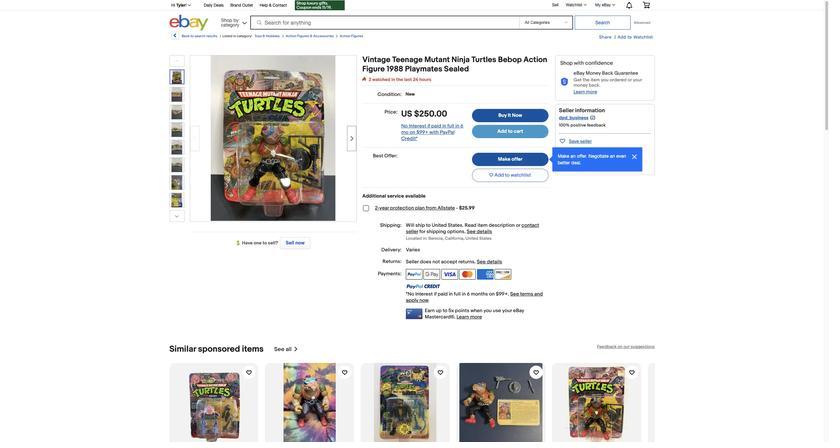 Task type: locate. For each thing, give the bounding box(es) containing it.
seller inside contact seller
[[406, 229, 419, 235]]

1 horizontal spatial back
[[603, 70, 614, 77]]

0 horizontal spatial |
[[220, 34, 221, 38]]

interest right no
[[409, 123, 427, 129]]

| right share button
[[615, 34, 616, 40]]

0 vertical spatial watchlist
[[566, 3, 583, 7]]

description
[[489, 223, 515, 229]]

see terms and apply now
[[406, 292, 543, 304]]

or down guarantee
[[628, 77, 632, 83]]

your right the 'use'
[[503, 308, 512, 315]]

0 vertical spatial now
[[296, 240, 305, 247]]

1 horizontal spatial 2
[[592, 115, 595, 120]]

back up ordered
[[603, 70, 614, 77]]

6 right paypal
[[461, 123, 464, 129]]

1 horizontal spatial items
[[581, 162, 593, 168]]

& left accessories
[[310, 34, 313, 38]]

to left "5x"
[[443, 308, 448, 315]]

make up better
[[558, 154, 570, 159]]

ebay inside ebay money back guarantee get the item you ordered or your money back. learn more
[[574, 70, 585, 77]]

to left watchlist
[[505, 172, 510, 179]]

seller inside button
[[581, 139, 592, 144]]

0 vertical spatial learn
[[574, 89, 586, 95]]

ebay down the terms on the bottom of the page
[[514, 308, 525, 315]]

in right paypal
[[456, 123, 460, 129]]

none submit inside shop by category banner
[[575, 16, 631, 30]]

0 vertical spatial 2
[[369, 77, 372, 83]]

returns:
[[383, 259, 402, 265]]

1 vertical spatial more
[[471, 315, 482, 321]]

0 horizontal spatial items
[[242, 345, 264, 355]]

accept
[[441, 259, 458, 266]]

or inside us $250.00 'main content'
[[516, 223, 521, 229]]

2 horizontal spatial action
[[524, 55, 548, 65]]

& inside account navigation
[[269, 3, 272, 8]]

learn right "5x"
[[457, 315, 469, 321]]

make
[[558, 154, 570, 159], [498, 156, 511, 163]]

watchlist down advanced
[[634, 34, 654, 40]]

full for months
[[454, 292, 461, 298]]

1 vertical spatial 6
[[467, 292, 470, 298]]

item inside us $250.00 'main content'
[[478, 223, 488, 229]]

seller inside us $250.00 'main content'
[[406, 259, 419, 266]]

action figures
[[340, 34, 364, 38]]

figures for action figures
[[352, 34, 364, 38]]

1 horizontal spatial more
[[587, 89, 598, 95]]

united down contact seller link
[[466, 236, 479, 242]]

add right share
[[618, 34, 627, 40]]

with inside no interest if paid in full in 6 mo on $99+ with paypal credit*
[[430, 129, 439, 136]]

vintage teenage mutant ninja turtles bebop action figure 1988 playmates sealed - picture 1 of 11 image
[[211, 55, 336, 221]]

seller up 'dpd_business' link
[[559, 107, 574, 114]]

shop inside shop by category
[[221, 17, 232, 23]]

earn
[[425, 308, 435, 315]]

an
[[571, 154, 576, 159], [610, 154, 616, 159]]

item right read at the bottom
[[478, 223, 488, 229]]

see details link up american express image
[[477, 259, 503, 266]]

learn down money
[[574, 89, 586, 95]]

with up the get
[[575, 60, 585, 67]]

1 horizontal spatial 6
[[467, 292, 470, 298]]

or left the contact
[[516, 223, 521, 229]]

1 horizontal spatial your
[[633, 77, 643, 83]]

.
[[465, 229, 466, 235], [475, 259, 476, 266]]

1 horizontal spatial on
[[489, 292, 495, 298]]

learn inside ebay money back guarantee get the item you ordered or your money back. learn more
[[574, 89, 586, 95]]

paid down $250.00
[[432, 123, 442, 129]]

ebay up the get
[[574, 70, 585, 77]]

1 horizontal spatial sell
[[553, 3, 559, 7]]

will
[[406, 223, 415, 229]]

1 horizontal spatial seller
[[559, 107, 574, 114]]

more inside us $250.00 'main content'
[[471, 315, 482, 321]]

1 vertical spatial full
[[454, 292, 461, 298]]

2 vertical spatial seller
[[406, 229, 419, 235]]

outlet
[[242, 3, 253, 8]]

now inside see terms and apply now
[[420, 298, 429, 304]]

24
[[413, 77, 419, 83]]

get
[[574, 77, 582, 83]]

add down buy
[[498, 128, 507, 135]]

paid inside no interest if paid in full in 6 mo on $99+ with paypal credit*
[[432, 123, 442, 129]]

back left search
[[182, 34, 190, 38]]

to right one
[[263, 241, 267, 246]]

2 figures from the left
[[352, 34, 364, 38]]

0 vertical spatial sell
[[553, 3, 559, 7]]

more
[[587, 89, 598, 95], [471, 315, 482, 321]]

0 vertical spatial .
[[465, 229, 466, 235]]

now up earn
[[420, 298, 429, 304]]

| left listed
[[220, 34, 221, 38]]

0 vertical spatial learn more link
[[574, 89, 598, 95]]

details up states
[[477, 229, 492, 235]]

0 horizontal spatial if
[[428, 123, 431, 129]]

daily
[[204, 3, 213, 8]]

have one to sell?
[[242, 241, 278, 246]]

offer.
[[577, 154, 588, 159]]

2 the from the left
[[583, 77, 590, 83]]

seller inside contact seller visit store see other items
[[578, 147, 589, 153]]

add to cart link
[[472, 125, 549, 138]]

with right $99+
[[430, 129, 439, 136]]

see details link up states
[[467, 229, 492, 235]]

& right the help
[[269, 3, 272, 8]]

you left the 'use'
[[484, 308, 492, 315]]

if
[[428, 123, 431, 129], [434, 292, 437, 298]]

0 horizontal spatial on
[[410, 129, 416, 136]]

sell left the watchlist link
[[553, 3, 559, 7]]

1 vertical spatial ebay
[[574, 70, 585, 77]]

items left see all
[[242, 345, 264, 355]]

picture 8 of 11 image
[[170, 193, 184, 208]]

100%
[[559, 123, 570, 128]]

1 the from the left
[[397, 77, 403, 83]]

sell inside account navigation
[[553, 3, 559, 7]]

2 horizontal spatial ebay
[[602, 3, 611, 7]]

on left our on the bottom right of page
[[618, 345, 623, 350]]

!
[[186, 3, 187, 8]]

on left $99+. in the right of the page
[[489, 292, 495, 298]]

sell inside sell now 'link'
[[286, 240, 295, 247]]

united up benicia,
[[432, 223, 447, 229]]

the right the get
[[583, 77, 590, 83]]

watched
[[373, 77, 391, 83]]

on for months
[[489, 292, 495, 298]]

0 horizontal spatial .
[[465, 229, 466, 235]]

back inside ebay money back guarantee get the item you ordered or your money back. learn more
[[603, 70, 614, 77]]

1 horizontal spatial ebay
[[574, 70, 585, 77]]

0 horizontal spatial ebay
[[514, 308, 525, 315]]

(
[[591, 115, 592, 120]]

1 vertical spatial item
[[478, 223, 488, 229]]

1 horizontal spatial item
[[591, 77, 600, 83]]

paid
[[432, 123, 442, 129], [438, 292, 448, 298]]

us $250.00 main content
[[363, 55, 550, 321]]

if for no
[[428, 123, 431, 129]]

0 horizontal spatial &
[[263, 34, 265, 38]]

2 vertical spatial ebay
[[514, 308, 525, 315]]

action inside the vintage teenage mutant ninja turtles bebop action figure 1988 playmates sealed
[[524, 55, 548, 65]]

see details link
[[467, 229, 492, 235], [477, 259, 503, 266]]

6 for no interest if paid in full in 6 mo on $99+ with paypal credit*
[[461, 123, 464, 129]]

watchlist right sell link at top
[[566, 3, 583, 7]]

add to cart
[[498, 128, 524, 135]]

picture 3 of 11 image
[[170, 105, 184, 119]]

2 vertical spatial add
[[495, 172, 504, 179]]

1 vertical spatial on
[[489, 292, 495, 298]]

sell?
[[268, 241, 278, 246]]

sell right sell?
[[286, 240, 295, 247]]

0 horizontal spatial make
[[498, 156, 511, 163]]

advanced
[[634, 21, 651, 25]]

in up "5x"
[[449, 292, 453, 298]]

2 down information
[[592, 115, 595, 120]]

0 vertical spatial details
[[477, 229, 492, 235]]

0 vertical spatial shop
[[221, 17, 232, 23]]

interest for no
[[409, 123, 427, 129]]

more right points
[[471, 315, 482, 321]]

returns
[[459, 259, 475, 266]]

0 vertical spatial you
[[602, 77, 609, 83]]

in right listed
[[233, 34, 236, 38]]

2 link
[[592, 115, 595, 120]]

0 vertical spatial or
[[628, 77, 632, 83]]

shop for shop with confidence
[[561, 60, 573, 67]]

0 horizontal spatial the
[[397, 77, 403, 83]]

1 vertical spatial contact
[[559, 147, 577, 153]]

deals
[[214, 3, 224, 8]]

with
[[575, 60, 585, 67], [430, 129, 439, 136]]

1 vertical spatial back
[[603, 70, 614, 77]]

seller up offer.
[[578, 147, 589, 153]]

0 horizontal spatial you
[[484, 308, 492, 315]]

ebay money back guarantee get the item you ordered or your money back. learn more
[[574, 70, 643, 95]]

contact right the help
[[273, 3, 287, 8]]

seller down the varies
[[406, 259, 419, 266]]

1 vertical spatial paid
[[438, 292, 448, 298]]

contact up 'visit store' "link"
[[559, 147, 577, 153]]

contact inside help & contact link
[[273, 3, 287, 8]]

visit
[[559, 155, 569, 160]]

1 vertical spatial shop
[[561, 60, 573, 67]]

to left cart
[[508, 128, 513, 135]]

seller for contact seller
[[406, 229, 419, 235]]

your down guarantee
[[633, 77, 643, 83]]

in down 1988
[[392, 77, 396, 83]]

money
[[574, 83, 588, 88]]

watchlist link
[[563, 1, 590, 9]]

1 vertical spatial interest
[[416, 292, 433, 298]]

feedback
[[588, 123, 606, 128]]

watchlist inside "share | add to watchlist"
[[634, 34, 654, 40]]

picture 6 of 11 image
[[170, 158, 184, 172]]

1 horizontal spatial an
[[610, 154, 616, 159]]

figure
[[363, 65, 385, 74]]

seller for save seller
[[581, 139, 592, 144]]

0 horizontal spatial shop
[[221, 17, 232, 23]]

0 horizontal spatial 2
[[369, 77, 372, 83]]

make inside make an offer. negotiate an even better deal.
[[558, 154, 570, 159]]

seller
[[581, 139, 592, 144], [578, 147, 589, 153], [406, 229, 419, 235]]

if down "paypal credit" "image"
[[434, 292, 437, 298]]

$250.00
[[415, 109, 448, 119]]

save seller
[[569, 139, 592, 144]]

even
[[617, 154, 627, 159]]

None submit
[[575, 16, 631, 30]]

make left offer
[[498, 156, 511, 163]]

apply
[[406, 298, 419, 304]]

1 horizontal spatial &
[[269, 3, 272, 8]]

options
[[448, 229, 465, 235]]

contact seller
[[406, 223, 540, 235]]

1 vertical spatial with
[[430, 129, 439, 136]]

full inside no interest if paid in full in 6 mo on $99+ with paypal credit*
[[448, 123, 455, 129]]

item for you
[[591, 77, 600, 83]]

to inside back to search results link
[[191, 34, 194, 38]]

money
[[586, 70, 601, 77]]

bebop
[[498, 55, 522, 65]]

figures left accessories
[[297, 34, 309, 38]]

1 horizontal spatial contact
[[559, 147, 577, 153]]

your inside ebay money back guarantee get the item you ordered or your money back. learn more
[[633, 77, 643, 83]]

1 horizontal spatial now
[[420, 298, 429, 304]]

0 horizontal spatial watchlist
[[566, 3, 583, 7]]

interest down "paypal credit" "image"
[[416, 292, 433, 298]]

shop
[[221, 17, 232, 23], [561, 60, 573, 67]]

details up 'discover' image
[[487, 259, 503, 266]]

see left all
[[275, 347, 285, 353]]

0 horizontal spatial now
[[296, 240, 305, 247]]

action right hobbies
[[286, 34, 297, 38]]

my ebay
[[596, 3, 611, 7]]

shop by category banner
[[168, 0, 655, 32]]

the left last
[[397, 77, 403, 83]]

contact inside contact seller visit store see other items
[[559, 147, 577, 153]]

make offer
[[498, 156, 523, 163]]

0 horizontal spatial sell
[[286, 240, 295, 247]]

more down back.
[[587, 89, 598, 95]]

items down offer.
[[581, 162, 593, 168]]

0 vertical spatial full
[[448, 123, 455, 129]]

make offer link
[[472, 153, 549, 166]]

2 an from the left
[[610, 154, 616, 159]]

see terms and apply now link
[[406, 292, 543, 304]]

action for action figures & accessories
[[286, 34, 297, 38]]

seller does not accept returns . see details
[[406, 259, 503, 266]]

shop left by
[[221, 17, 232, 23]]

toys
[[255, 34, 262, 38]]

an down contact seller link
[[571, 154, 576, 159]]

picture 2 of 11 image
[[170, 88, 184, 102]]

2 down figure
[[369, 77, 372, 83]]

action for action figures
[[340, 34, 351, 38]]

does
[[420, 259, 432, 266]]

you right back.
[[602, 77, 609, 83]]

1 figures from the left
[[297, 34, 309, 38]]

learn inside us $250.00 'main content'
[[457, 315, 469, 321]]

to inside "share | add to watchlist"
[[628, 34, 632, 40]]

see inside contact seller visit store see other items
[[559, 162, 568, 168]]

contact seller link
[[559, 147, 589, 153]]

0 horizontal spatial united
[[432, 223, 447, 229]]

to right ship
[[426, 223, 431, 229]]

learn more link down money
[[574, 89, 598, 95]]

seller information dpd_business ( 2 ) 100% positive feedback
[[559, 107, 606, 128]]

save
[[569, 139, 580, 144]]

0 vertical spatial item
[[591, 77, 600, 83]]

picture 7 of 11 image
[[170, 176, 184, 190]]

1 vertical spatial sell
[[286, 240, 295, 247]]

0 vertical spatial on
[[410, 129, 416, 136]]

seller right save
[[581, 139, 592, 144]]

picture 4 of 11 image
[[170, 123, 184, 137]]

0 vertical spatial more
[[587, 89, 598, 95]]

mastercard®.
[[425, 315, 456, 321]]

available
[[406, 193, 426, 200]]

& right the toys
[[263, 34, 265, 38]]

to down advanced "link"
[[628, 34, 632, 40]]

now right sell?
[[296, 240, 305, 247]]

on right mo
[[410, 129, 416, 136]]

see down visit
[[559, 162, 568, 168]]

6 inside no interest if paid in full in 6 mo on $99+ with paypal credit*
[[461, 123, 464, 129]]

ebay right "my"
[[602, 3, 611, 7]]

1 vertical spatial seller
[[406, 259, 419, 266]]

no interest if paid in full in 6 mo on $99+ with paypal credit* link
[[402, 123, 464, 142]]

make inside us $250.00 'main content'
[[498, 156, 511, 163]]

0 horizontal spatial or
[[516, 223, 521, 229]]

account navigation
[[168, 0, 655, 11]]

on inside no interest if paid in full in 6 mo on $99+ with paypal credit*
[[410, 129, 416, 136]]

0 vertical spatial if
[[428, 123, 431, 129]]

paid up the up on the bottom right
[[438, 292, 448, 298]]

see left the terms on the bottom of the page
[[511, 292, 520, 298]]

learn more link right "5x"
[[457, 315, 482, 321]]

in
[[233, 34, 236, 38], [392, 77, 396, 83], [443, 123, 447, 129], [456, 123, 460, 129], [449, 292, 453, 298], [462, 292, 466, 298]]

shop up with details__icon in the right top of the page
[[561, 60, 573, 67]]

for
[[420, 229, 426, 235]]

get the coupon image
[[295, 0, 345, 10]]

0 horizontal spatial contact
[[273, 3, 287, 8]]

shop with confidence
[[561, 60, 614, 67]]

0 vertical spatial interest
[[409, 123, 427, 129]]

0 vertical spatial 6
[[461, 123, 464, 129]]

on
[[410, 129, 416, 136], [489, 292, 495, 298], [618, 345, 623, 350]]

0 horizontal spatial with
[[430, 129, 439, 136]]

1 vertical spatial or
[[516, 223, 521, 229]]

0 horizontal spatial item
[[478, 223, 488, 229]]

0 horizontal spatial learn
[[457, 315, 469, 321]]

figures
[[297, 34, 309, 38], [352, 34, 364, 38]]

add inside button
[[495, 172, 504, 179]]

1 horizontal spatial learn
[[574, 89, 586, 95]]

back.
[[589, 83, 601, 88]]

0 horizontal spatial back
[[182, 34, 190, 38]]

seller up located
[[406, 229, 419, 235]]

if down $250.00
[[428, 123, 431, 129]]

action right accessories
[[340, 34, 351, 38]]

0 horizontal spatial seller
[[406, 259, 419, 266]]

6 left months
[[467, 292, 470, 298]]

interest inside no interest if paid in full in 6 mo on $99+ with paypal credit*
[[409, 123, 427, 129]]

seller inside seller information dpd_business ( 2 ) 100% positive feedback
[[559, 107, 574, 114]]

an left even on the top right of page
[[610, 154, 616, 159]]

paid for mo
[[432, 123, 442, 129]]

1 horizontal spatial make
[[558, 154, 570, 159]]

your
[[633, 77, 643, 83], [503, 308, 512, 315]]

2-
[[375, 205, 380, 212]]

daily deals
[[204, 3, 224, 8]]

action right bebop
[[524, 55, 548, 65]]

to left search
[[191, 34, 194, 38]]

visa image
[[442, 270, 458, 280]]

0 vertical spatial add
[[618, 34, 627, 40]]

1 vertical spatial items
[[242, 345, 264, 355]]

suggestions
[[631, 345, 655, 350]]

items inside contact seller visit store see other items
[[581, 162, 593, 168]]

1 horizontal spatial or
[[628, 77, 632, 83]]

0 vertical spatial your
[[633, 77, 643, 83]]

see
[[559, 162, 568, 168], [467, 229, 476, 235], [477, 259, 486, 266], [511, 292, 520, 298], [275, 347, 285, 353]]

$25.99
[[459, 205, 475, 212]]

item inside ebay money back guarantee get the item you ordered or your money back. learn more
[[591, 77, 600, 83]]

1 vertical spatial now
[[420, 298, 429, 304]]

seller for contact seller visit store see other items
[[578, 147, 589, 153]]

ebay
[[602, 3, 611, 7], [574, 70, 585, 77], [514, 308, 525, 315]]

0 vertical spatial items
[[581, 162, 593, 168]]

| listed in category:
[[220, 34, 253, 38]]

2 inside seller information dpd_business ( 2 ) 100% positive feedback
[[592, 115, 595, 120]]

add down the make offer link
[[495, 172, 504, 179]]

you
[[602, 77, 609, 83], [484, 308, 492, 315]]

1 vertical spatial 2
[[592, 115, 595, 120]]

0 vertical spatial seller
[[559, 107, 574, 114]]

0 vertical spatial seller
[[581, 139, 592, 144]]

0 horizontal spatial learn more link
[[457, 315, 482, 321]]

1 horizontal spatial the
[[583, 77, 590, 83]]

0 horizontal spatial an
[[571, 154, 576, 159]]

to inside add to watchlist button
[[505, 172, 510, 179]]

1 vertical spatial you
[[484, 308, 492, 315]]

item down "money" on the top of page
[[591, 77, 600, 83]]

figures down search for anything text box
[[352, 34, 364, 38]]

|
[[220, 34, 221, 38], [615, 34, 616, 40]]

0 vertical spatial ebay
[[602, 3, 611, 7]]

1 horizontal spatial you
[[602, 77, 609, 83]]

if inside no interest if paid in full in 6 mo on $99+ with paypal credit*
[[428, 123, 431, 129]]



Task type: describe. For each thing, give the bounding box(es) containing it.
better
[[558, 160, 571, 166]]

located in: benicia, california, united states
[[406, 236, 492, 242]]

0 vertical spatial see details link
[[467, 229, 492, 235]]

1 vertical spatial learn more link
[[457, 315, 482, 321]]

in down $250.00
[[443, 123, 447, 129]]

advanced link
[[631, 16, 654, 29]]

or inside ebay money back guarantee get the item you ordered or your money back. learn more
[[628, 77, 632, 83]]

not
[[433, 259, 440, 266]]

back to search results link
[[171, 32, 218, 42]]

ship
[[416, 223, 425, 229]]

your shopping cart image
[[643, 2, 651, 8]]

feedback on our suggestions link
[[598, 345, 655, 350]]

picture 5 of 11 image
[[170, 140, 184, 155]]

make an offer. negotiate an even better deal. tooltip
[[553, 148, 643, 172]]

discover image
[[495, 270, 512, 280]]

more inside ebay money back guarantee get the item you ordered or your money back. learn more
[[587, 89, 598, 95]]

year
[[380, 205, 389, 212]]

share button
[[599, 34, 612, 40]]

buy it now link
[[472, 109, 549, 122]]

states
[[480, 236, 492, 242]]

service
[[388, 193, 404, 200]]

results
[[207, 34, 218, 38]]

seller for shipping:
[[406, 259, 419, 266]]

located
[[406, 236, 422, 242]]

master card image
[[460, 270, 476, 280]]

ebay mastercard image
[[406, 309, 423, 320]]

use
[[493, 308, 502, 315]]

add for add to watchlist
[[495, 172, 504, 179]]

0 vertical spatial back
[[182, 34, 190, 38]]

ebay inside earn up to 5x points when you use your ebay mastercard®.
[[514, 308, 525, 315]]

dpd_business link
[[559, 115, 589, 121]]

brand outlet
[[231, 3, 253, 8]]

figures for action figures & accessories
[[297, 34, 309, 38]]

other
[[569, 162, 580, 168]]

$99+
[[417, 129, 429, 136]]

your inside earn up to 5x points when you use your ebay mastercard®.
[[503, 308, 512, 315]]

dpd_business
[[559, 115, 589, 121]]

picture 1 of 11 image
[[170, 70, 184, 84]]

playmates
[[405, 65, 443, 74]]

tyler
[[176, 3, 186, 8]]

cart
[[514, 128, 524, 135]]

buy it now
[[499, 112, 523, 119]]

make for make an offer. negotiate an even better deal.
[[558, 154, 570, 159]]

shipping:
[[380, 223, 402, 229]]

watchlist
[[511, 172, 532, 179]]

in left months
[[462, 292, 466, 298]]

all
[[286, 347, 292, 353]]

contact seller link
[[406, 223, 540, 235]]

store
[[570, 155, 581, 160]]

the inside us $250.00 'main content'
[[397, 77, 403, 83]]

see other items link
[[559, 162, 593, 168]]

interest for *no
[[416, 292, 433, 298]]

paid for months
[[438, 292, 448, 298]]

See all text field
[[275, 347, 292, 353]]

1 vertical spatial see details link
[[477, 259, 503, 266]]

add to watchlist
[[495, 172, 532, 179]]

search
[[195, 34, 206, 38]]

feedback
[[598, 345, 617, 350]]

2 horizontal spatial &
[[310, 34, 313, 38]]

2-year protection plan from allstate - $25.99
[[375, 205, 475, 212]]

0 vertical spatial with
[[575, 60, 585, 67]]

no
[[402, 123, 408, 129]]

see right options at bottom
[[467, 229, 476, 235]]

full for mo
[[448, 123, 455, 129]]

sell for sell now
[[286, 240, 295, 247]]

paypal image
[[406, 270, 423, 280]]

best
[[373, 153, 384, 159]]

have
[[242, 241, 253, 246]]

1 horizontal spatial |
[[615, 34, 616, 40]]

5x
[[449, 308, 454, 315]]

my
[[596, 3, 601, 7]]

varies
[[406, 247, 420, 254]]

dollar sign image
[[237, 241, 242, 246]]

contact seller visit store see other items
[[559, 147, 593, 168]]

see all link
[[275, 345, 298, 355]]

one
[[254, 241, 262, 246]]

with details__icon image
[[561, 78, 569, 86]]

shop by category button
[[218, 15, 248, 29]]

1 horizontal spatial learn more link
[[574, 89, 598, 95]]

protection
[[390, 205, 414, 212]]

hobbies
[[266, 34, 280, 38]]

my ebay link
[[592, 1, 619, 9]]

1 vertical spatial details
[[487, 259, 503, 266]]

points
[[456, 308, 470, 315]]

google pay image
[[424, 270, 441, 280]]

toys & hobbies
[[255, 34, 280, 38]]

shipping
[[427, 229, 446, 235]]

best offer:
[[373, 153, 398, 159]]

if for *no
[[434, 292, 437, 298]]

item for description
[[478, 223, 488, 229]]

seller for vintage teenage mutant ninja turtles bebop action figure 1988 playmates sealed
[[559, 107, 574, 114]]

you inside earn up to 5x points when you use your ebay mastercard®.
[[484, 308, 492, 315]]

add for add to cart
[[498, 128, 507, 135]]

& for contact
[[269, 3, 272, 8]]

-
[[456, 205, 458, 212]]

)
[[595, 115, 596, 120]]

positive
[[571, 123, 587, 128]]

the inside ebay money back guarantee get the item you ordered or your money back. learn more
[[583, 77, 590, 83]]

earn up to 5x points when you use your ebay mastercard®.
[[425, 308, 525, 321]]

add inside "share | add to watchlist"
[[618, 34, 627, 40]]

sell now
[[286, 240, 305, 247]]

& for hobbies
[[263, 34, 265, 38]]

offer
[[512, 156, 523, 163]]

watchlist inside account navigation
[[566, 3, 583, 7]]

Search for anything text field
[[252, 16, 518, 29]]

vintage teenage mutant ninja turtles bebop action figure 1988 playmates sealed
[[363, 55, 548, 74]]

sell for sell
[[553, 3, 559, 7]]

help & contact link
[[260, 2, 287, 9]]

1 horizontal spatial united
[[466, 236, 479, 242]]

see up american express image
[[477, 259, 486, 266]]

add to watchlist link
[[618, 34, 654, 40]]

paypal
[[440, 129, 455, 136]]

$99+.
[[496, 292, 509, 298]]

now
[[513, 112, 523, 119]]

ebay inside account navigation
[[602, 3, 611, 7]]

to inside earn up to 5x points when you use your ebay mastercard®.
[[443, 308, 448, 315]]

paypal credit image
[[406, 284, 441, 290]]

1 horizontal spatial .
[[475, 259, 476, 266]]

accessories
[[314, 34, 334, 38]]

see inside see terms and apply now
[[511, 292, 520, 298]]

make for make offer
[[498, 156, 511, 163]]

listed
[[223, 34, 233, 38]]

feedback on our suggestions
[[598, 345, 655, 350]]

daily deals link
[[204, 2, 224, 9]]

6 for *no interest if paid in full in 6 months on $99+.
[[467, 292, 470, 298]]

2 vertical spatial on
[[618, 345, 623, 350]]

by
[[234, 17, 239, 23]]

states.
[[448, 223, 464, 229]]

2 inside 'main content'
[[369, 77, 372, 83]]

shop for shop by category
[[221, 17, 232, 23]]

payments:
[[378, 271, 402, 278]]

guarantee
[[615, 70, 639, 77]]

brand outlet link
[[231, 2, 253, 9]]

help & contact
[[260, 3, 287, 8]]

it
[[508, 112, 511, 119]]

1 an from the left
[[571, 154, 576, 159]]

you inside ebay money back guarantee get the item you ordered or your money back. learn more
[[602, 77, 609, 83]]

to inside add to cart link
[[508, 128, 513, 135]]

american express image
[[477, 270, 494, 280]]

learn more
[[457, 315, 482, 321]]

on for mo
[[410, 129, 416, 136]]

*no
[[406, 292, 415, 298]]

from
[[426, 205, 437, 212]]

action figures & accessories link
[[286, 34, 334, 38]]

now inside 'link'
[[296, 240, 305, 247]]

back to search results
[[182, 34, 218, 38]]



Task type: vqa. For each thing, say whether or not it's contained in the screenshot.
seller associated with contact seller
yes



